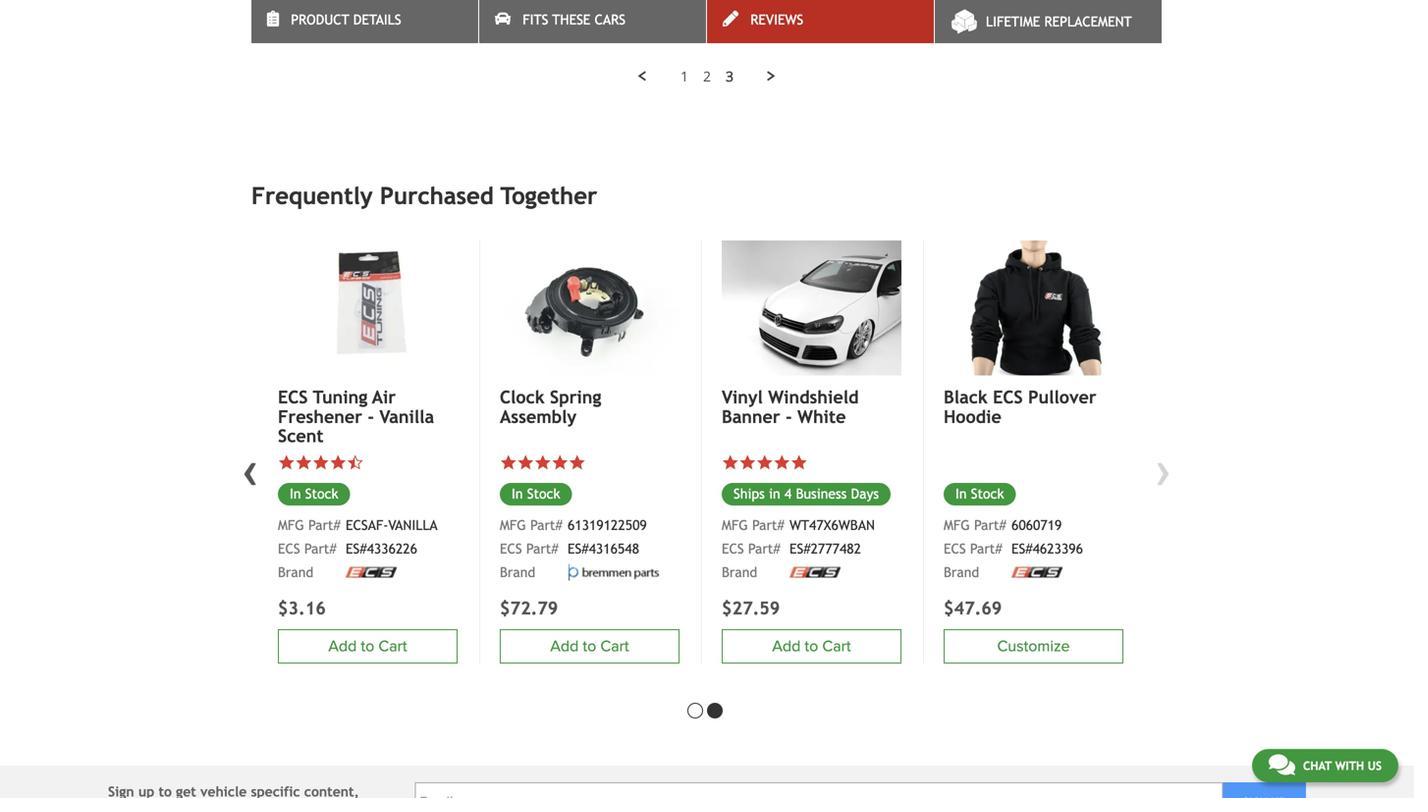 Task type: describe. For each thing, give the bounding box(es) containing it.
vinyl
[[722, 387, 763, 408]]

clock spring assembly
[[500, 387, 601, 427]]

brand for mfg part# 6060719 ecs part# es#4623396 brand
[[944, 565, 979, 580]]

mfg part# wt47x6wban ecs part# es#2777482 brand
[[722, 517, 875, 580]]

brand for mfg part# 61319122509 ecs part# es#4316548 brand
[[500, 565, 535, 580]]

in for clock spring assembly
[[512, 486, 523, 502]]

es#4316548
[[568, 541, 639, 557]]

ecs inside mfg part# wt47x6wban ecs part# es#2777482 brand
[[722, 541, 744, 557]]

6060719
[[1011, 517, 1062, 533]]

$47.69
[[944, 598, 1002, 619]]

chat with us
[[1303, 759, 1382, 773]]

vote down review by ayumi on  5 dec 2021 image
[[1125, 9, 1142, 27]]

2 in stock from the left
[[955, 486, 1004, 502]]

add to cart button for $3.16
[[278, 629, 458, 664]]

ecs image for ecs tuning air freshener - vanilla scent
[[346, 567, 397, 578]]

61319122509
[[568, 517, 647, 533]]

customize
[[997, 637, 1070, 656]]

us
[[1368, 759, 1382, 773]]

wt47x6wban
[[790, 517, 875, 533]]

2 in from the left
[[955, 486, 967, 502]]

together
[[501, 182, 597, 210]]

vanilla
[[388, 517, 438, 533]]

mfg for clock spring assembly
[[500, 517, 526, 533]]

with
[[1335, 759, 1364, 773]]

ecs tuning air freshener - vanilla scent link
[[278, 387, 458, 446]]

mfg for ecs tuning air freshener - vanilla scent
[[278, 517, 304, 533]]

vanilla
[[379, 406, 434, 427]]

ecs tuning air freshener - vanilla scent image
[[278, 241, 458, 375]]

3 star image from the left
[[791, 454, 808, 471]]

windshield
[[768, 387, 859, 408]]

vinyl windshield banner - white
[[722, 387, 859, 427]]

ecs inside ecs tuning air freshener - vanilla scent
[[278, 387, 308, 408]]

clock spring assembly link
[[500, 387, 680, 427]]

1 star image from the left
[[551, 454, 569, 471]]

6 star image from the left
[[312, 454, 329, 471]]

helpful?
[[1021, 9, 1070, 27]]

review
[[976, 9, 1018, 27]]

es#4336226
[[346, 541, 417, 557]]

1 star image from the left
[[500, 454, 517, 471]]

8 star image from the left
[[329, 454, 347, 471]]

- inside ecs tuning air freshener - vanilla scent
[[368, 406, 374, 427]]

pullover
[[1028, 387, 1096, 408]]

reviews link
[[707, 0, 934, 43]]

lifetime replacement link
[[935, 0, 1162, 43]]

black
[[944, 387, 988, 408]]

mfg part# 61319122509 ecs part# es#4316548 brand
[[500, 517, 647, 580]]

add to cart button for $27.59
[[722, 629, 901, 664]]

add for $3.16
[[328, 637, 357, 656]]

customize link
[[944, 629, 1123, 664]]

vinyl windshield banner - white link
[[722, 387, 901, 427]]

cart for $27.59
[[822, 637, 851, 656]]

ecs inside black ecs pullover hoodie
[[993, 387, 1023, 408]]

2 star image from the left
[[517, 454, 534, 471]]

freshener
[[278, 406, 362, 427]]

$72.79
[[500, 598, 558, 619]]

in for ecs tuning air freshener - vanilla scent
[[290, 486, 301, 502]]

black ecs pullover hoodie link
[[944, 387, 1123, 427]]

add for $72.79
[[550, 637, 579, 656]]

add to cart for $72.79
[[550, 637, 629, 656]]

frequently purchased together
[[251, 182, 597, 210]]

ecs image for vinyl windshield banner - white
[[790, 567, 841, 578]]

tuning
[[313, 387, 368, 408]]

ecsaf-
[[346, 517, 388, 533]]

ecs tuning air freshener - vanilla scent
[[278, 387, 434, 446]]

0
[[1104, 9, 1111, 27]]

group inside "tab panel"
[[921, 9, 1153, 27]]

$3.16
[[278, 598, 326, 619]]

tab panel containing 1
[[251, 0, 1163, 86]]

fits
[[523, 12, 548, 27]]

these
[[552, 12, 590, 27]]

add to cart button for $72.79
[[500, 629, 680, 664]]

business
[[796, 486, 847, 502]]



Task type: locate. For each thing, give the bounding box(es) containing it.
menu containing 1
[[251, 67, 1163, 86]]

mfg inside mfg part# 61319122509 ecs part# es#4316548 brand
[[500, 517, 526, 533]]

ecs image
[[790, 567, 841, 578], [1011, 567, 1063, 578], [346, 567, 397, 578]]

ecs up 'scent'
[[278, 387, 308, 408]]

add to cart
[[550, 637, 629, 656], [772, 637, 851, 656], [328, 637, 407, 656]]

vote up review by ayumi on  5 dec 2021 image
[[1083, 9, 1101, 27]]

ecs image down 'es#2777482'
[[790, 567, 841, 578]]

3 in from the left
[[290, 486, 301, 502]]

add to cart for $3.16
[[328, 637, 407, 656]]

mfg inside mfg part# ecsaf-vanilla ecs part# es#4336226 brand
[[278, 517, 304, 533]]

1 horizontal spatial in
[[512, 486, 523, 502]]

add for $27.59
[[772, 637, 801, 656]]

brand inside mfg part# 61319122509 ecs part# es#4316548 brand
[[500, 565, 535, 580]]

stock for ecs tuning air freshener - vanilla scent
[[305, 486, 338, 502]]

4 star image from the left
[[722, 454, 739, 471]]

2 ecs image from the left
[[1011, 567, 1063, 578]]

mfg
[[500, 517, 526, 533], [722, 517, 748, 533], [944, 517, 970, 533], [278, 517, 304, 533]]

1 stock from the left
[[527, 486, 560, 502]]

star image
[[551, 454, 569, 471], [569, 454, 586, 471], [791, 454, 808, 471], [278, 454, 295, 471], [295, 454, 312, 471], [312, 454, 329, 471]]

$27.59
[[722, 598, 780, 619]]

cart for $72.79
[[600, 637, 629, 656]]

part#
[[530, 517, 563, 533], [752, 517, 784, 533], [974, 517, 1006, 533], [308, 517, 341, 533], [526, 541, 558, 557], [748, 541, 780, 557], [970, 541, 1002, 557], [304, 541, 336, 557]]

banner
[[722, 406, 780, 427]]

days
[[851, 486, 879, 502]]

add to cart down $72.79
[[550, 637, 629, 656]]

scent
[[278, 426, 324, 446]]

2 horizontal spatial add
[[772, 637, 801, 656]]

clock spring assembly image
[[500, 241, 680, 375]]

2 horizontal spatial add to cart
[[772, 637, 851, 656]]

product details link
[[251, 0, 478, 43]]

4
[[785, 486, 792, 502]]

ecs up $72.79
[[500, 541, 522, 557]]

0 horizontal spatial ecs image
[[346, 567, 397, 578]]

- left white
[[786, 406, 792, 427]]

stock down 'scent'
[[305, 486, 338, 502]]

star image
[[500, 454, 517, 471], [517, 454, 534, 471], [534, 454, 551, 471], [722, 454, 739, 471], [739, 454, 756, 471], [756, 454, 773, 471], [773, 454, 791, 471], [329, 454, 347, 471]]

add to cart button down $27.59
[[722, 629, 901, 664]]

ecs image down es#4623396
[[1011, 567, 1063, 578]]

1 ecs image from the left
[[790, 567, 841, 578]]

cart for $3.16
[[378, 637, 407, 656]]

1 horizontal spatial stock
[[527, 486, 560, 502]]

brand up $3.16
[[278, 565, 313, 580]]

2 horizontal spatial ecs image
[[1011, 567, 1063, 578]]

comments image
[[1269, 753, 1295, 777]]

3 to from the left
[[361, 637, 374, 656]]

3 ecs image from the left
[[346, 567, 397, 578]]

1 horizontal spatial add to cart button
[[500, 629, 680, 664]]

chat
[[1303, 759, 1332, 773]]

brand for mfg part# wt47x6wban ecs part# es#2777482 brand
[[722, 565, 757, 580]]

in
[[512, 486, 523, 502], [955, 486, 967, 502], [290, 486, 301, 502]]

was
[[921, 9, 946, 27]]

1 horizontal spatial cart
[[600, 637, 629, 656]]

2 to from the left
[[805, 637, 818, 656]]

3 cart from the left
[[378, 637, 407, 656]]

- inside the vinyl windshield banner - white
[[786, 406, 792, 427]]

brand inside mfg part# wt47x6wban ecs part# es#2777482 brand
[[722, 565, 757, 580]]

ecs up $3.16
[[278, 541, 300, 557]]

‹ link
[[236, 444, 265, 496]]

- left vanilla
[[368, 406, 374, 427]]

2 mfg from the left
[[722, 517, 748, 533]]

mfg inside mfg part# wt47x6wban ecs part# es#2777482 brand
[[722, 517, 748, 533]]

assembly
[[500, 406, 577, 427]]

3 star image from the left
[[534, 454, 551, 471]]

0 horizontal spatial in
[[290, 486, 301, 502]]

2 horizontal spatial stock
[[971, 486, 1004, 502]]

mfg for vinyl windshield banner - white
[[722, 517, 748, 533]]

1 horizontal spatial add to cart
[[550, 637, 629, 656]]

3
[[726, 67, 734, 86]]

ecs inside mfg part# 61319122509 ecs part# es#4316548 brand
[[500, 541, 522, 557]]

brand
[[500, 565, 535, 580], [722, 565, 757, 580], [944, 565, 979, 580], [278, 565, 313, 580]]

2 add to cart button from the left
[[722, 629, 901, 664]]

details
[[353, 12, 401, 27]]

3 mfg from the left
[[944, 517, 970, 533]]

ecs right black
[[993, 387, 1023, 408]]

air
[[372, 387, 396, 408]]

mfg part# 6060719 ecs part# es#4623396 brand
[[944, 517, 1083, 580]]

2 horizontal spatial in stock
[[955, 486, 1004, 502]]

brand inside mfg part# ecsaf-vanilla ecs part# es#4336226 brand
[[278, 565, 313, 580]]

3 stock from the left
[[305, 486, 338, 502]]

1 horizontal spatial ecs image
[[790, 567, 841, 578]]

2 horizontal spatial to
[[805, 637, 818, 656]]

-
[[368, 406, 374, 427], [786, 406, 792, 427]]

es#4623396
[[1011, 541, 1083, 557]]

1 cart from the left
[[600, 637, 629, 656]]

2 horizontal spatial in
[[955, 486, 967, 502]]

0 horizontal spatial stock
[[305, 486, 338, 502]]

0 horizontal spatial cart
[[378, 637, 407, 656]]

1 horizontal spatial -
[[786, 406, 792, 427]]

0 horizontal spatial to
[[361, 637, 374, 656]]

add to cart for $27.59
[[772, 637, 851, 656]]

in
[[769, 486, 780, 502]]

add to cart down mfg part# ecsaf-vanilla ecs part# es#4336226 brand
[[328, 637, 407, 656]]

group
[[921, 9, 1153, 27]]

ecs
[[278, 387, 308, 408], [993, 387, 1023, 408], [500, 541, 522, 557], [722, 541, 744, 557], [944, 541, 966, 557], [278, 541, 300, 557]]

4 brand from the left
[[278, 565, 313, 580]]

to
[[583, 637, 596, 656], [805, 637, 818, 656], [361, 637, 374, 656]]

0 horizontal spatial -
[[368, 406, 374, 427]]

to for $72.79
[[583, 637, 596, 656]]

2 cart from the left
[[822, 637, 851, 656]]

es#2777482
[[790, 541, 861, 557]]

ecs inside mfg part# 6060719 ecs part# es#4623396 brand
[[944, 541, 966, 557]]

ecs up $47.69 at the bottom
[[944, 541, 966, 557]]

Email email field
[[415, 783, 1223, 798]]

hoodie
[[944, 406, 1001, 427]]

1 - from the left
[[368, 406, 374, 427]]

stock
[[527, 486, 560, 502], [971, 486, 1004, 502], [305, 486, 338, 502]]

lifetime replacement
[[986, 14, 1132, 29]]

cars
[[595, 12, 626, 27]]

ecs inside mfg part# ecsaf-vanilla ecs part# es#4336226 brand
[[278, 541, 300, 557]]

5 star image from the left
[[295, 454, 312, 471]]

3 in stock from the left
[[290, 486, 338, 502]]

stock for clock spring assembly
[[527, 486, 560, 502]]

ships
[[734, 486, 765, 502]]

3 add from the left
[[328, 637, 357, 656]]

in stock up mfg part# 61319122509 ecs part# es#4316548 brand
[[512, 486, 560, 502]]

fits these cars
[[523, 12, 626, 27]]

brand up $47.69 at the bottom
[[944, 565, 979, 580]]

mfg left 6060719
[[944, 517, 970, 533]]

in stock for clock spring assembly
[[512, 486, 560, 502]]

was this review helpful?
[[921, 9, 1070, 27]]

3 brand from the left
[[944, 565, 979, 580]]

to for $3.16
[[361, 637, 374, 656]]

0 horizontal spatial add to cart button
[[278, 629, 458, 664]]

mfg up $72.79
[[500, 517, 526, 533]]

in right ‹
[[290, 486, 301, 502]]

3 add to cart button from the left
[[278, 629, 458, 664]]

3 add to cart from the left
[[328, 637, 407, 656]]

1 in stock from the left
[[512, 486, 560, 502]]

brand up $72.79
[[500, 565, 535, 580]]

fits these cars link
[[479, 0, 706, 43]]

1 brand from the left
[[500, 565, 535, 580]]

0 horizontal spatial add to cart
[[328, 637, 407, 656]]

1 add from the left
[[550, 637, 579, 656]]

2 add from the left
[[772, 637, 801, 656]]

1 horizontal spatial to
[[583, 637, 596, 656]]

4 star image from the left
[[278, 454, 295, 471]]

bremmen parts image
[[568, 564, 666, 581]]

stock up mfg part# 61319122509 ecs part# es#4316548 brand
[[527, 486, 560, 502]]

0 horizontal spatial in stock
[[290, 486, 338, 502]]

spring
[[550, 387, 601, 408]]

4 mfg from the left
[[278, 517, 304, 533]]

clock
[[500, 387, 545, 408]]

in stock up mfg part# 6060719 ecs part# es#4623396 brand
[[955, 486, 1004, 502]]

vinyl windshield banner - white image
[[722, 241, 901, 375]]

mfg inside mfg part# 6060719 ecs part# es#4623396 brand
[[944, 517, 970, 533]]

3 link
[[726, 67, 734, 86]]

purchased
[[380, 182, 494, 210]]

2
[[703, 67, 711, 86]]

1 horizontal spatial add
[[550, 637, 579, 656]]

reviews
[[750, 12, 803, 27]]

lifetime
[[986, 14, 1040, 29]]

7 star image from the left
[[773, 454, 791, 471]]

1 add to cart from the left
[[550, 637, 629, 656]]

‹
[[243, 444, 258, 496]]

in stock
[[512, 486, 560, 502], [955, 486, 1004, 502], [290, 486, 338, 502]]

mfg left ecsaf-
[[278, 517, 304, 533]]

2 brand from the left
[[722, 565, 757, 580]]

replacement
[[1044, 14, 1132, 29]]

in up mfg part# 61319122509 ecs part# es#4316548 brand
[[512, 486, 523, 502]]

2 horizontal spatial add to cart button
[[722, 629, 901, 664]]

tab panel
[[251, 0, 1163, 86]]

1 link
[[681, 67, 688, 86]]

1 horizontal spatial in stock
[[512, 486, 560, 502]]

add to cart down $27.59
[[772, 637, 851, 656]]

1 to from the left
[[583, 637, 596, 656]]

2 add to cart from the left
[[772, 637, 851, 656]]

add to cart button
[[500, 629, 680, 664], [722, 629, 901, 664], [278, 629, 458, 664]]

ships in 4 business days
[[734, 486, 879, 502]]

2 link
[[703, 67, 711, 86]]

mfg part# ecsaf-vanilla ecs part# es#4336226 brand
[[278, 517, 438, 580]]

in stock for ecs tuning air freshener - vanilla scent
[[290, 486, 338, 502]]

add to cart button down $72.79
[[500, 629, 680, 664]]

product details
[[291, 12, 401, 27]]

2 - from the left
[[786, 406, 792, 427]]

half star image
[[347, 454, 364, 471]]

product
[[291, 12, 349, 27]]

in up mfg part# 6060719 ecs part# es#4623396 brand
[[955, 486, 967, 502]]

2 stock from the left
[[971, 486, 1004, 502]]

2 star image from the left
[[569, 454, 586, 471]]

mfg down ships
[[722, 517, 748, 533]]

1
[[681, 67, 688, 86]]

chat with us link
[[1252, 749, 1398, 783]]

6 star image from the left
[[756, 454, 773, 471]]

add to cart button down $3.16
[[278, 629, 458, 664]]

add
[[550, 637, 579, 656], [772, 637, 801, 656], [328, 637, 357, 656]]

1 add to cart button from the left
[[500, 629, 680, 664]]

brand inside mfg part# 6060719 ecs part# es#4623396 brand
[[944, 565, 979, 580]]

this
[[949, 9, 973, 27]]

brand up $27.59
[[722, 565, 757, 580]]

5 star image from the left
[[739, 454, 756, 471]]

black ecs pullover hoodie
[[944, 387, 1096, 427]]

ecs down ships
[[722, 541, 744, 557]]

black ecs pullover hoodie image
[[944, 241, 1123, 375]]

ecs image down es#4336226
[[346, 567, 397, 578]]

to for $27.59
[[805, 637, 818, 656]]

group containing was this review helpful?
[[921, 9, 1153, 27]]

1 mfg from the left
[[500, 517, 526, 533]]

1 in from the left
[[512, 486, 523, 502]]

stock up mfg part# 6060719 ecs part# es#4623396 brand
[[971, 486, 1004, 502]]

white
[[797, 406, 846, 427]]

menu
[[251, 67, 1163, 86]]

2 horizontal spatial cart
[[822, 637, 851, 656]]

0 horizontal spatial add
[[328, 637, 357, 656]]

frequently
[[251, 182, 373, 210]]

in stock down 'scent'
[[290, 486, 338, 502]]

cart
[[600, 637, 629, 656], [822, 637, 851, 656], [378, 637, 407, 656]]



Task type: vqa. For each thing, say whether or not it's contained in the screenshot.
the topmost Development
no



